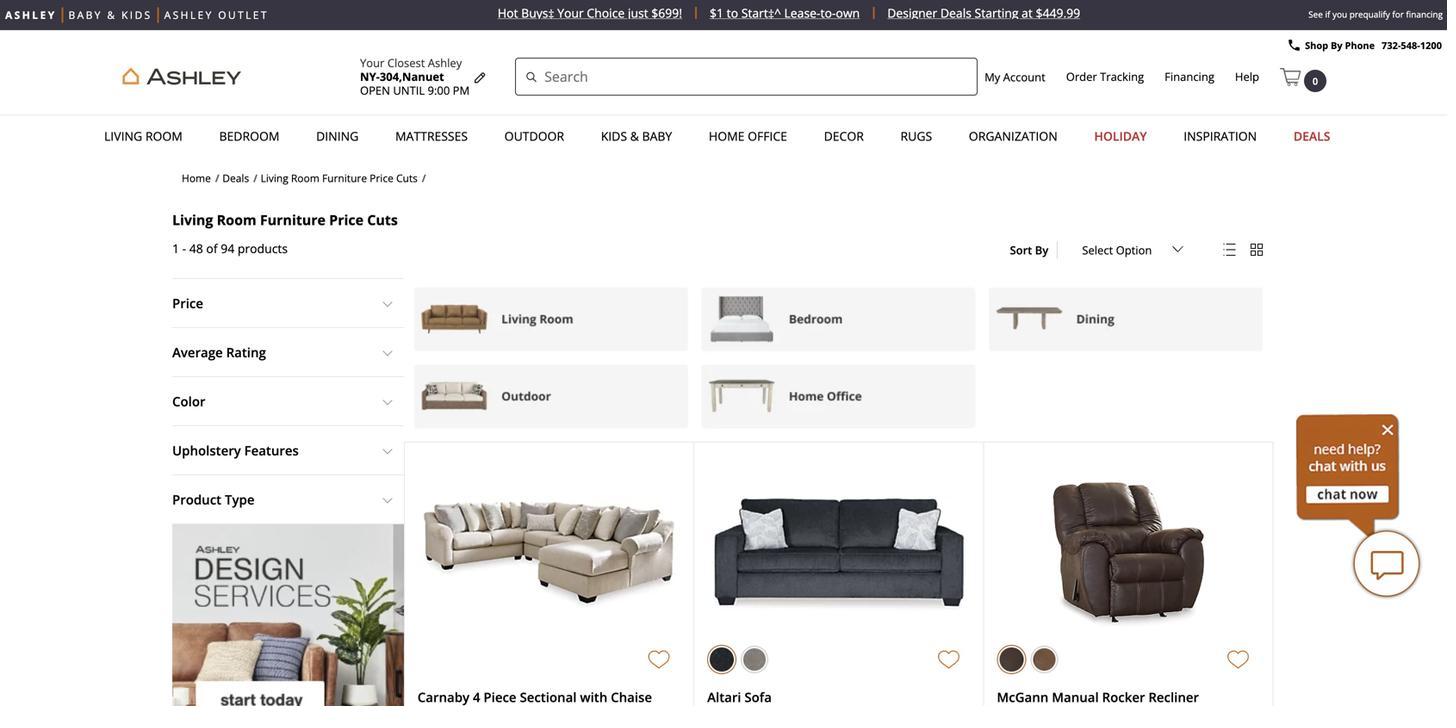 Task type: locate. For each thing, give the bounding box(es) containing it.
0 horizontal spatial home
[[182, 171, 211, 185]]

upholstery
[[172, 442, 241, 459]]

ashley link
[[5, 7, 56, 23]]

1 horizontal spatial by
[[1331, 39, 1343, 52]]

room up 1 - 48 of 94 products
[[217, 211, 256, 229]]

living down "ashley" image
[[104, 128, 142, 144]]

select
[[1082, 243, 1113, 258]]

kids
[[601, 128, 627, 144]]

own
[[836, 5, 860, 21]]

0 horizontal spatial by
[[1035, 243, 1049, 258]]

ashley image
[[116, 65, 248, 88]]

choice
[[587, 5, 625, 21]]

by inside living room furniture price cuts main content
[[1035, 243, 1049, 258]]

living room furniture price cuts down dining on the left top of the page
[[261, 171, 418, 185]]

organization link
[[964, 120, 1063, 152]]

$1 to start‡^ lease-to-own
[[710, 5, 860, 21]]

home
[[709, 128, 745, 144], [182, 171, 211, 185]]

average
[[172, 344, 223, 361]]

0 horizontal spatial your
[[360, 55, 385, 71]]

1 horizontal spatial home
[[709, 128, 745, 144]]

0 horizontal spatial deals
[[223, 171, 249, 185]]

548-
[[1401, 39, 1421, 52]]

0 vertical spatial home
[[709, 128, 745, 144]]

help
[[1235, 69, 1260, 84]]

product
[[172, 491, 221, 509]]

room
[[145, 128, 183, 144], [291, 171, 319, 185], [217, 211, 256, 229]]

deals link down 0
[[1289, 120, 1336, 152]]

by right shop
[[1331, 39, 1343, 52]]

baby
[[642, 128, 672, 144]]

2 horizontal spatial deals
[[1294, 128, 1331, 144]]

room down dining on the left top of the page
[[291, 171, 319, 185]]

financing link
[[1165, 69, 1215, 84]]

home inside home office link
[[709, 128, 745, 144]]

1 vertical spatial by
[[1035, 243, 1049, 258]]

1 vertical spatial ashley
[[428, 55, 462, 71]]

1 - 48 of 94 products region
[[172, 235, 288, 262]]

your right buys‡
[[558, 5, 584, 21]]

room up home link at the left
[[145, 128, 183, 144]]

mattresses link
[[390, 120, 473, 152]]

starting
[[975, 5, 1019, 21]]

732-
[[1382, 39, 1401, 52]]

by right sort at the right top of page
[[1035, 243, 1049, 258]]

buys‡
[[521, 5, 554, 21]]

price down 'living room furniture price cuts' link
[[329, 211, 364, 229]]

1 horizontal spatial deals link
[[1289, 120, 1336, 152]]

outdoor
[[505, 128, 564, 144]]

ashley up 9:00
[[428, 55, 462, 71]]

deals right home link at the left
[[223, 171, 249, 185]]

1 vertical spatial &
[[630, 128, 639, 144]]

9:00
[[428, 83, 450, 98]]

chat bubble mobile view image
[[1353, 530, 1422, 599]]

sort
[[1010, 243, 1032, 258]]

cuts down 'living room furniture price cuts' link
[[367, 211, 398, 229]]

dining
[[316, 128, 359, 144]]

0 vertical spatial &
[[107, 8, 117, 22]]

your up open at the top
[[360, 55, 385, 71]]

0 vertical spatial cuts
[[396, 171, 418, 185]]

office
[[748, 128, 787, 144]]

2 vertical spatial deals
[[223, 171, 249, 185]]

0 vertical spatial living
[[104, 128, 142, 144]]

living down bedroom
[[261, 171, 288, 185]]

my account link
[[985, 69, 1046, 85]]

lease-
[[784, 5, 821, 21]]

1 vertical spatial deals link
[[223, 171, 249, 185]]

home inside living room furniture price cuts main content
[[182, 171, 211, 185]]

deals
[[941, 5, 972, 21], [1294, 128, 1331, 144], [223, 171, 249, 185]]

0 vertical spatial deals link
[[1289, 120, 1336, 152]]

0 horizontal spatial price
[[172, 294, 203, 312]]

0 vertical spatial by
[[1331, 39, 1343, 52]]

living room link
[[99, 120, 188, 152]]

1 vertical spatial price
[[329, 211, 364, 229]]

ashley's furniture price cuts image
[[404, 278, 1274, 442]]

outdoor link
[[499, 120, 570, 152]]

price down mattresses link
[[370, 171, 394, 185]]

at
[[1022, 5, 1033, 21]]

1 horizontal spatial ashley
[[428, 55, 462, 71]]

0 vertical spatial ashley
[[164, 8, 213, 22]]

baby & kids
[[68, 8, 152, 22]]

bedroom
[[219, 128, 280, 144]]

&
[[107, 8, 117, 22], [630, 128, 639, 144]]

home down the living room 'link'
[[182, 171, 211, 185]]

1 vertical spatial your
[[360, 55, 385, 71]]

deals link
[[1289, 120, 1336, 152], [223, 171, 249, 185]]

designer
[[888, 5, 938, 21]]

living room furniture price cuts
[[261, 171, 418, 185], [172, 211, 398, 229]]

rugs link
[[896, 120, 938, 152]]

deals down 0
[[1294, 128, 1331, 144]]

your inside your closest ashley ny-304,nanuet
[[360, 55, 385, 71]]

0 vertical spatial room
[[145, 128, 183, 144]]

1 vertical spatial living
[[261, 171, 288, 185]]

product type
[[172, 491, 255, 509]]

furniture up products
[[260, 211, 326, 229]]

baby
[[68, 8, 102, 22]]

1 horizontal spatial living
[[172, 211, 213, 229]]

& for kids
[[630, 128, 639, 144]]

price up the average
[[172, 294, 203, 312]]

living room furniture price cuts up products
[[172, 211, 398, 229]]

by for sort
[[1035, 243, 1049, 258]]

home left office
[[709, 128, 745, 144]]

inspiration link
[[1179, 120, 1262, 152]]

furniture
[[322, 171, 367, 185], [260, 211, 326, 229]]

& for baby
[[107, 8, 117, 22]]

0 horizontal spatial ashley
[[164, 8, 213, 22]]

48
[[189, 240, 203, 257]]

cuts down mattresses in the left of the page
[[396, 171, 418, 185]]

deals left starting
[[941, 5, 972, 21]]

1 vertical spatial deals
[[1294, 128, 1331, 144]]

1 horizontal spatial deals
[[941, 5, 972, 21]]

2 vertical spatial price
[[172, 294, 203, 312]]

0 horizontal spatial living
[[104, 128, 142, 144]]

order tracking
[[1066, 69, 1144, 84]]

inspiration
[[1184, 128, 1257, 144]]

deals link right home link at the left
[[223, 171, 249, 185]]

2 horizontal spatial living
[[261, 171, 288, 185]]

dialogue message for liveperson image
[[1297, 414, 1400, 538]]

your
[[558, 5, 584, 21], [360, 55, 385, 71]]

kids & baby link
[[596, 120, 677, 152]]

price
[[370, 171, 394, 185], [329, 211, 364, 229], [172, 294, 203, 312]]

2 horizontal spatial price
[[370, 171, 394, 185]]

kids & baby
[[601, 128, 672, 144]]

kids
[[121, 8, 152, 22]]

hot buys‡ your choice just $699!
[[498, 5, 682, 21]]

0 vertical spatial price
[[370, 171, 394, 185]]

304,nanuet
[[380, 69, 444, 84]]

0 horizontal spatial &
[[107, 8, 117, 22]]

1200
[[1421, 39, 1442, 52]]

& inside banner
[[630, 128, 639, 144]]

furniture down dining on the left top of the page
[[322, 171, 367, 185]]

cuts
[[396, 171, 418, 185], [367, 211, 398, 229]]

just
[[628, 5, 648, 21]]

1 vertical spatial home
[[182, 171, 211, 185]]

sort by
[[1010, 243, 1049, 258]]

start‡^
[[742, 5, 781, 21]]

& right kids
[[630, 128, 639, 144]]

ashley right kids
[[164, 8, 213, 22]]

1 horizontal spatial your
[[558, 5, 584, 21]]

0 horizontal spatial room
[[145, 128, 183, 144]]

2 vertical spatial room
[[217, 211, 256, 229]]

& left kids
[[107, 8, 117, 22]]

search image
[[526, 70, 538, 87]]

1 horizontal spatial room
[[217, 211, 256, 229]]

banner
[[0, 30, 1447, 157]]

1 vertical spatial room
[[291, 171, 319, 185]]

None search field
[[515, 58, 978, 96]]

mcgann recliner, walnut, large image
[[1050, 479, 1208, 634]]

by
[[1331, 39, 1343, 52], [1035, 243, 1049, 258]]

living room furniture price cuts main content
[[172, 161, 1275, 706]]

1 horizontal spatial &
[[630, 128, 639, 144]]

type
[[225, 491, 255, 509]]

of
[[206, 240, 218, 257]]

$699!
[[652, 5, 682, 21]]

living up 48
[[172, 211, 213, 229]]



Task type: vqa. For each thing, say whether or not it's contained in the screenshot.
'kids & baby' link
yes



Task type: describe. For each thing, give the bounding box(es) containing it.
your closest ashley ny-304,nanuet
[[360, 55, 462, 84]]

holiday
[[1094, 128, 1147, 144]]

grid view icon image
[[1251, 244, 1263, 256]]

room inside the living room 'link'
[[145, 128, 183, 144]]

1 - 48 of 94 products
[[172, 240, 288, 257]]

0 vertical spatial living room furniture price cuts
[[261, 171, 418, 185]]

designer deals starting at $449.99 link
[[875, 5, 1093, 21]]

my
[[985, 69, 1000, 85]]

home link
[[182, 171, 211, 185]]

hot buys‡ your choice just $699! link
[[485, 5, 697, 21]]

altari sofa, slate, large image
[[707, 496, 970, 617]]

home office
[[709, 128, 787, 144]]

to
[[727, 5, 738, 21]]

until
[[393, 83, 425, 98]]

help link
[[1235, 69, 1260, 84]]

average rating
[[172, 344, 266, 361]]

shop
[[1305, 39, 1329, 52]]

0 link
[[1280, 61, 1327, 92]]

products
[[238, 240, 288, 257]]

ashley inside ashley outlet link
[[164, 8, 213, 22]]

carnaby 4 piece sectional with chaise, linen, large image
[[418, 499, 681, 614]]

1 horizontal spatial price
[[329, 211, 364, 229]]

to-
[[821, 5, 836, 21]]

features
[[244, 442, 299, 459]]

-
[[182, 240, 186, 257]]

account
[[1003, 69, 1046, 85]]

upholstery features
[[172, 442, 299, 459]]

home for home link at the left
[[182, 171, 211, 185]]

living room
[[104, 128, 183, 144]]

financing
[[1165, 69, 1215, 84]]

phone
[[1345, 39, 1375, 52]]

ny-
[[360, 69, 380, 84]]

0 vertical spatial your
[[558, 5, 584, 21]]

organization
[[969, 128, 1058, 144]]

mattresses
[[395, 128, 468, 144]]

open
[[360, 83, 390, 98]]

hot
[[498, 5, 518, 21]]

ashley outlet
[[164, 8, 269, 22]]

0 horizontal spatial deals link
[[223, 171, 249, 185]]

by for shop
[[1331, 39, 1343, 52]]

2 horizontal spatial room
[[291, 171, 319, 185]]

$1
[[710, 5, 724, 21]]

closest
[[387, 55, 425, 71]]

ashley
[[5, 8, 56, 22]]

deals inside living room furniture price cuts main content
[[223, 171, 249, 185]]

you
[[1333, 9, 1348, 20]]

designer deals starting at $449.99
[[888, 5, 1081, 21]]

deals inside banner
[[1294, 128, 1331, 144]]

outlet
[[218, 8, 269, 22]]

select option
[[1082, 243, 1152, 258]]

financing
[[1406, 9, 1443, 20]]

home office link
[[704, 120, 793, 152]]

94
[[221, 240, 235, 257]]

see if you prequalify for financing link
[[1304, 0, 1447, 29]]

decor
[[824, 128, 864, 144]]

1
[[172, 240, 179, 257]]

ashley outlet link
[[164, 7, 269, 23]]

order
[[1066, 69, 1097, 84]]

prequalify
[[1350, 9, 1390, 20]]

ashley inside your closest ashley ny-304,nanuet
[[428, 55, 462, 71]]

dining link
[[311, 120, 364, 152]]

open until 9:00 pm
[[360, 83, 470, 98]]

living inside the living room 'link'
[[104, 128, 142, 144]]

baby & kids link
[[68, 7, 152, 23]]

2 vertical spatial living
[[172, 211, 213, 229]]

if
[[1325, 9, 1331, 20]]

tracking
[[1100, 69, 1144, 84]]

see
[[1309, 9, 1323, 20]]

banner containing living room
[[0, 30, 1447, 157]]

1 vertical spatial living room furniture price cuts
[[172, 211, 398, 229]]

shop by phone 732-548-1200
[[1305, 39, 1442, 52]]

$449.99
[[1036, 5, 1081, 21]]

holiday link
[[1089, 120, 1152, 152]]

0 vertical spatial furniture
[[322, 171, 367, 185]]

0 vertical spatial deals
[[941, 5, 972, 21]]

my account
[[985, 69, 1046, 85]]

list view icon image
[[1224, 244, 1236, 256]]

732-548-1200 link
[[1382, 39, 1442, 52]]

rugs
[[901, 128, 932, 144]]

0
[[1313, 74, 1318, 87]]

home for home office
[[709, 128, 745, 144]]

living room furniture price cuts link
[[261, 171, 418, 185]]

rating
[[226, 344, 266, 361]]

1 vertical spatial cuts
[[367, 211, 398, 229]]

order tracking link
[[1066, 69, 1144, 84]]

1 vertical spatial furniture
[[260, 211, 326, 229]]

see if you prequalify for financing
[[1309, 9, 1443, 20]]

change location image
[[473, 71, 487, 85]]

decor link
[[819, 120, 869, 152]]



